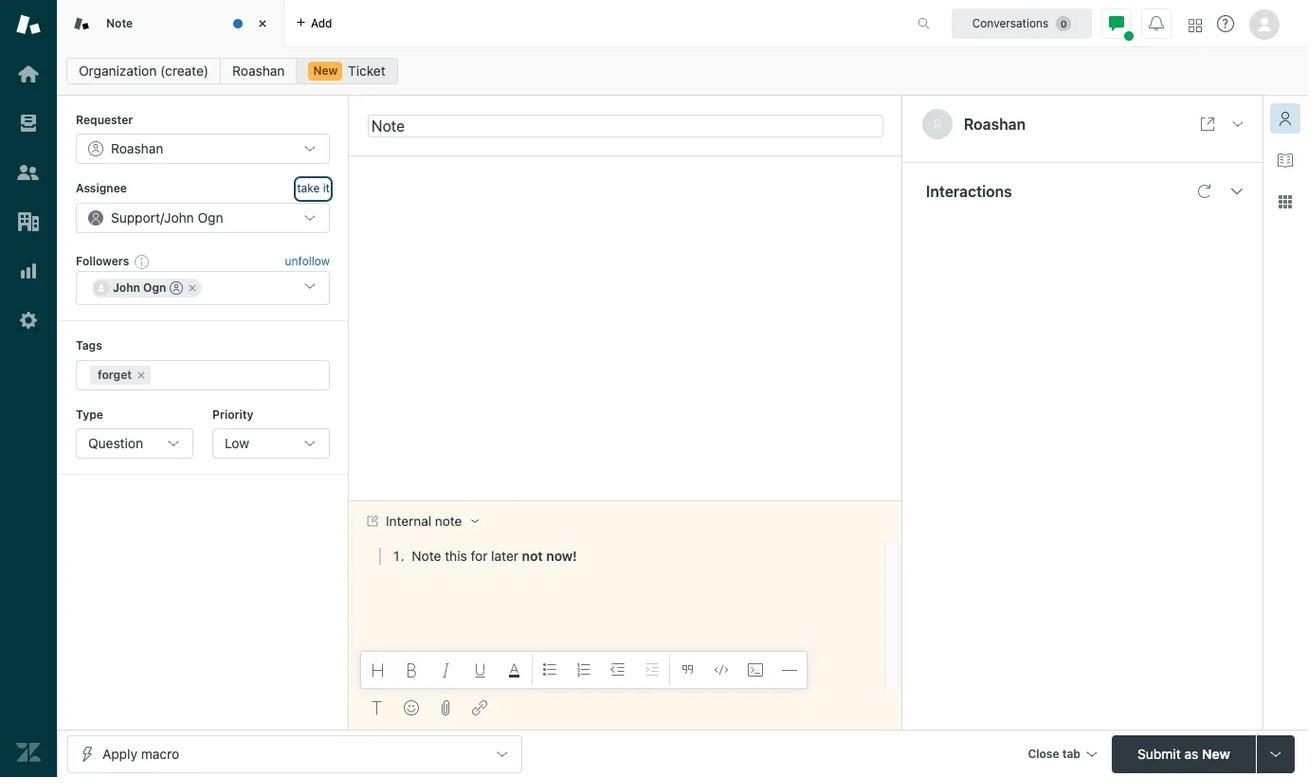 Task type: vqa. For each thing, say whether or not it's contained in the screenshot.
updated
no



Task type: locate. For each thing, give the bounding box(es) containing it.
john inside john ogn option
[[113, 281, 140, 295]]

1 vertical spatial note
[[412, 548, 441, 564]]

0 horizontal spatial note
[[106, 16, 133, 30]]

views image
[[16, 111, 41, 136]]

zendesk products image
[[1189, 18, 1203, 32]]

john
[[164, 209, 194, 226], [113, 281, 140, 295]]

roashan
[[232, 63, 285, 79], [965, 116, 1026, 133], [111, 141, 163, 157]]

ogn inside option
[[143, 281, 166, 295]]

note left this
[[412, 548, 441, 564]]

get help image
[[1218, 15, 1235, 32]]

(create)
[[160, 63, 209, 79]]

conversations button
[[952, 8, 1093, 38]]

john inside the assignee element
[[164, 209, 194, 226]]

macro
[[141, 746, 179, 762]]

submit
[[1138, 746, 1181, 762]]

1 vertical spatial roashan
[[965, 116, 1026, 133]]

note up organization
[[106, 16, 133, 30]]

horizontal rule (cmd shift l) image
[[782, 663, 798, 678]]

info on adding followers image
[[135, 254, 150, 269]]

note tab
[[57, 0, 285, 47]]

not
[[522, 548, 543, 564]]

note inside text field
[[412, 548, 441, 564]]

close tab button
[[1020, 735, 1105, 776]]

0 vertical spatial note
[[106, 16, 133, 30]]

new left ticket
[[313, 64, 338, 78]]

new inside secondary element
[[313, 64, 338, 78]]

1 horizontal spatial roashan
[[232, 63, 285, 79]]

note for note this for later not now!
[[412, 548, 441, 564]]

bold (cmd b) image
[[405, 663, 420, 678]]

1 vertical spatial ogn
[[143, 281, 166, 295]]

0 horizontal spatial roashan
[[111, 141, 163, 157]]

apps image
[[1278, 194, 1294, 210]]

0 vertical spatial ogn
[[198, 209, 223, 226]]

decrease indent (cmd [) image
[[611, 663, 626, 678]]

2 vertical spatial roashan
[[111, 141, 163, 157]]

view more details image
[[1201, 117, 1216, 132]]

tab
[[1063, 747, 1081, 761]]

1 horizontal spatial john
[[164, 209, 194, 226]]

2 horizontal spatial roashan
[[965, 116, 1026, 133]]

minimize composer image
[[618, 493, 634, 508]]

john right tarashultz49@gmail.com icon
[[113, 281, 140, 295]]

conversations
[[973, 16, 1049, 30]]

add button
[[285, 0, 344, 46]]

0 vertical spatial roashan
[[232, 63, 285, 79]]

note inside tab
[[106, 16, 133, 30]]

assignee element
[[76, 203, 330, 233]]

as
[[1185, 746, 1199, 762]]

get started image
[[16, 62, 41, 86]]

1 vertical spatial new
[[1203, 746, 1231, 762]]

roashan down the close image
[[232, 63, 285, 79]]

later
[[491, 548, 519, 564]]

new right as
[[1203, 746, 1231, 762]]

code block (ctrl shift 6) image
[[748, 663, 763, 678]]

organization (create)
[[79, 63, 209, 79]]

ogn inside the assignee element
[[198, 209, 223, 226]]

close
[[1028, 747, 1060, 761]]

roashan right user icon
[[965, 116, 1026, 133]]

0 vertical spatial john
[[164, 209, 194, 226]]

note
[[435, 514, 462, 529]]

support
[[111, 209, 160, 226]]

ogn
[[198, 209, 223, 226], [143, 281, 166, 295]]

1 horizontal spatial ogn
[[198, 209, 223, 226]]

roashan link
[[220, 58, 297, 84]]

0 horizontal spatial john
[[113, 281, 140, 295]]

roashan down requester
[[111, 141, 163, 157]]

add
[[311, 16, 332, 30]]

john right "support"
[[164, 209, 194, 226]]

0 horizontal spatial ogn
[[143, 281, 166, 295]]

close image
[[253, 14, 272, 33]]

low
[[225, 435, 249, 451]]

roashan inside roashan link
[[232, 63, 285, 79]]

increase indent (cmd ]) image
[[645, 663, 660, 678]]

note
[[106, 16, 133, 30], [412, 548, 441, 564]]

john ogn
[[113, 281, 166, 295]]

0 vertical spatial new
[[313, 64, 338, 78]]

ogn right '/'
[[198, 209, 223, 226]]

internal
[[386, 514, 432, 529]]

headings image
[[371, 663, 386, 678]]

new
[[313, 64, 338, 78], [1203, 746, 1231, 762]]

unfollow button
[[285, 253, 330, 270]]

1 vertical spatial john
[[113, 281, 140, 295]]

forget
[[98, 368, 132, 382]]

close tab
[[1028, 747, 1081, 761]]

0 horizontal spatial new
[[313, 64, 338, 78]]

type
[[76, 407, 103, 422]]

tarashultz49@gmail.com image
[[94, 281, 109, 296]]

user image
[[932, 119, 944, 130]]

submit as new
[[1138, 746, 1231, 762]]

1 horizontal spatial note
[[412, 548, 441, 564]]

ogn left user is an agent icon
[[143, 281, 166, 295]]

1 horizontal spatial new
[[1203, 746, 1231, 762]]

zendesk image
[[16, 741, 41, 765]]

admin image
[[16, 308, 41, 333]]

secondary element
[[57, 52, 1309, 90]]

quote (cmd shift 9) image
[[680, 663, 695, 678]]



Task type: describe. For each thing, give the bounding box(es) containing it.
italic (cmd i) image
[[439, 663, 454, 678]]

insert emojis image
[[404, 701, 419, 716]]

low button
[[212, 429, 330, 459]]

knowledge image
[[1278, 153, 1294, 168]]

note this for later not now!
[[412, 548, 577, 564]]

bulleted list (cmd shift 8) image
[[542, 663, 558, 678]]

internal note button
[[350, 502, 495, 542]]

take it button
[[297, 180, 330, 199]]

priority
[[212, 407, 254, 422]]

roashan inside requester element
[[111, 141, 163, 157]]

user image
[[934, 120, 942, 130]]

code span (ctrl shift 5) image
[[714, 663, 729, 678]]

main element
[[0, 0, 57, 778]]

it
[[323, 182, 330, 196]]

user is an agent image
[[170, 282, 183, 295]]

apply
[[102, 746, 137, 762]]

john ogn option
[[92, 279, 202, 298]]

add link (cmd k) image
[[472, 701, 487, 716]]

tabs tab list
[[57, 0, 898, 47]]

question
[[88, 435, 143, 451]]

organization
[[79, 63, 157, 79]]

reporting image
[[16, 259, 41, 284]]

organization (create) button
[[66, 58, 221, 84]]

take
[[297, 182, 320, 196]]

ticket
[[348, 63, 386, 79]]

now!
[[547, 548, 577, 564]]

button displays agent's chat status as online. image
[[1110, 16, 1125, 31]]

followers
[[76, 254, 129, 268]]

take it
[[297, 182, 330, 196]]

followers element
[[76, 271, 330, 306]]

internal note
[[386, 514, 462, 529]]

underline (cmd u) image
[[473, 663, 488, 678]]

add attachment image
[[438, 701, 453, 716]]

Subject field
[[368, 114, 884, 137]]

numbered list (cmd shift 7) image
[[577, 663, 592, 678]]

this
[[445, 548, 467, 564]]

/
[[160, 209, 164, 226]]

apply macro
[[102, 746, 179, 762]]

format text image
[[370, 701, 385, 716]]

displays possible ticket submission types image
[[1269, 747, 1284, 762]]

requester element
[[76, 134, 330, 164]]

unfollow
[[285, 254, 330, 268]]

remove image
[[187, 283, 199, 294]]

assignee
[[76, 182, 127, 196]]

open image
[[1231, 117, 1246, 132]]

customers image
[[16, 160, 41, 185]]

remove image
[[136, 369, 147, 381]]

zendesk support image
[[16, 12, 41, 37]]

tags
[[76, 339, 102, 353]]

interactions
[[927, 183, 1013, 200]]

organizations image
[[16, 210, 41, 234]]

customer context image
[[1278, 111, 1294, 126]]

Internal note composer text field
[[358, 542, 880, 581]]

question button
[[76, 429, 193, 459]]

notifications image
[[1149, 16, 1165, 31]]

for
[[471, 548, 488, 564]]

requester
[[76, 113, 133, 127]]

note for note
[[106, 16, 133, 30]]

support / john ogn
[[111, 209, 223, 226]]



